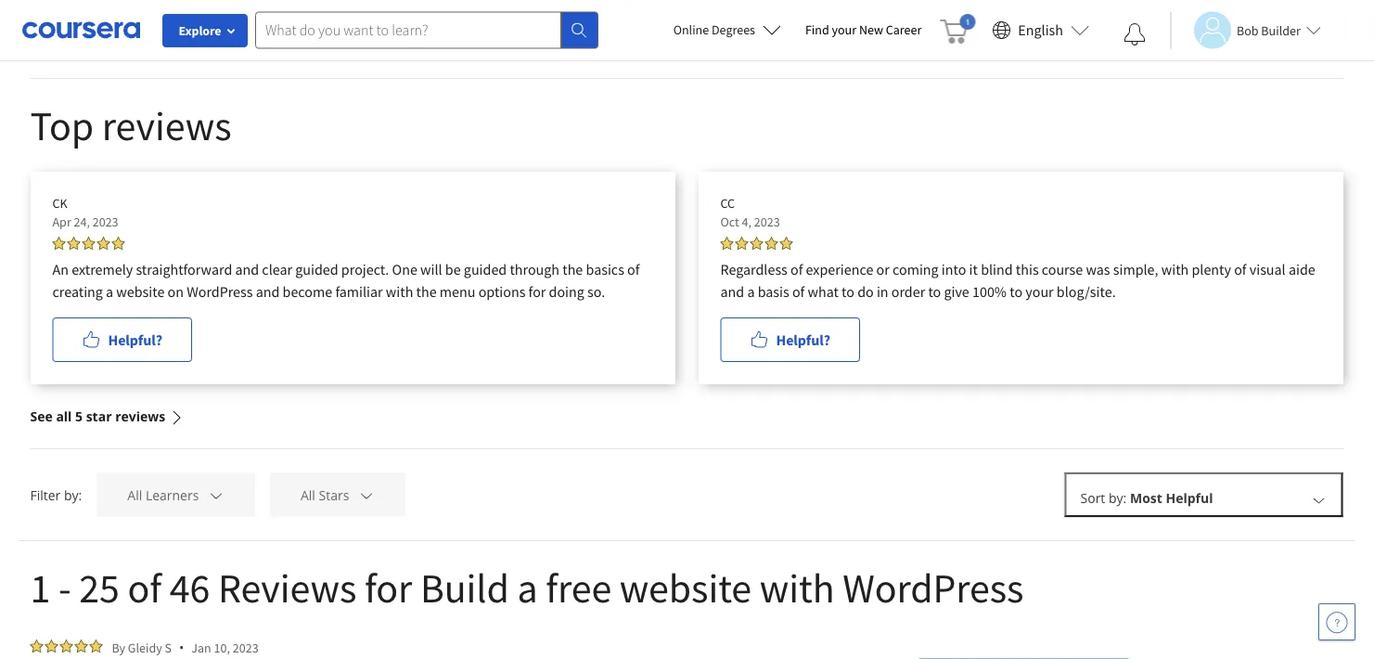 Task type: describe. For each thing, give the bounding box(es) containing it.
regardless of experience or coming into it blind this course was simple, with plenty of visual aide and a basis of what to do in order to give 100% to your blog/site.
[[721, 260, 1316, 301]]

through
[[510, 260, 560, 279]]

of right 25
[[128, 562, 162, 613]]

of left visual
[[1235, 260, 1247, 279]]

1 tools from the left
[[580, 18, 609, 35]]

wordpress inside an extremely straightforward and clear guided project. one will be guided through the basics of creating a website on wordpress and become familiar with the menu options for doing so.
[[187, 282, 253, 301]]

all stars button
[[270, 473, 406, 517]]

your inside regardless of experience or coming into it blind this course was simple, with plenty of visual aide and a basis of what to do in order to give 100% to your blog/site.
[[1026, 282, 1054, 301]]

add pages and create articles. wordpress is an easy and free platform that provides all the tools you need to create an organized and visually appealing product while offering potential added customization and tools at a low price. everything for your website is available on this platform!
[[30, 18, 1330, 55]]

shopping cart: 1 item image
[[941, 14, 976, 44]]

see all 5 star reviews
[[30, 408, 165, 425]]

website inside an extremely straightforward and clear guided project. one will be guided through the basics of creating a website on wordpress and become familiar with the menu options for doing so.
[[116, 282, 165, 301]]

english
[[1019, 21, 1064, 39]]

was
[[1087, 260, 1111, 279]]

all inside the add pages and create articles. wordpress is an easy and free platform that provides all the tools you need to create an organized and visually appealing product while offering potential added customization and tools at a low price. everything for your website is available on this platform!
[[539, 18, 553, 35]]

organized
[[748, 18, 808, 35]]

1 horizontal spatial chevron down image
[[1311, 491, 1328, 508]]

visual
[[1250, 260, 1287, 279]]

25
[[79, 562, 120, 613]]

a inside an extremely straightforward and clear guided project. one will be guided through the basics of creating a website on wordpress and become familiar with the menu options for doing so.
[[106, 282, 113, 301]]

1 vertical spatial the
[[563, 260, 583, 279]]

familiar
[[336, 282, 383, 301]]

ck
[[52, 195, 67, 212]]

price.
[[81, 37, 114, 55]]

find your new career
[[806, 21, 922, 38]]

1 guided from the left
[[295, 260, 339, 279]]

and right bob
[[1274, 18, 1297, 35]]

see all 5 star reviews button
[[30, 384, 184, 448]]

cc
[[721, 195, 735, 212]]

bob builder button
[[1171, 12, 1322, 49]]

wordpress inside the add pages and create articles. wordpress is an easy and free platform that provides all the tools you need to create an organized and visually appealing product while offering potential added customization and tools at a low price. everything for your website is available on this platform!
[[214, 18, 280, 35]]

2 vertical spatial website
[[620, 562, 752, 613]]

2 vertical spatial the
[[416, 282, 437, 301]]

basics
[[586, 260, 625, 279]]

by: for filter
[[64, 486, 82, 504]]

1 vertical spatial is
[[287, 37, 296, 55]]

a inside regardless of experience or coming into it blind this course was simple, with plenty of visual aide and a basis of what to do in order to give 100% to your blog/site.
[[748, 282, 755, 301]]

platform!
[[401, 37, 457, 55]]

a right build
[[518, 562, 538, 613]]

to left do
[[842, 282, 855, 301]]

100%
[[973, 282, 1007, 301]]

will
[[421, 260, 443, 279]]

platform
[[400, 18, 452, 35]]

all stars
[[301, 486, 349, 504]]

filter by:
[[30, 486, 82, 504]]

stars
[[319, 486, 349, 504]]

you
[[613, 18, 635, 35]]

helpful? button for website
[[52, 318, 192, 362]]

and left "clear"
[[235, 260, 259, 279]]

4,
[[742, 214, 752, 230]]

offering
[[1035, 18, 1083, 35]]

be
[[445, 260, 461, 279]]

an
[[52, 260, 69, 279]]

by
[[112, 639, 125, 656]]

helpful? for wordpress
[[108, 331, 162, 349]]

in
[[877, 282, 889, 301]]

oct
[[721, 214, 740, 230]]

and left visually
[[812, 18, 835, 35]]

sort by: most helpful
[[1081, 489, 1214, 507]]

by: for sort
[[1109, 489, 1127, 507]]

apr
[[52, 214, 71, 230]]

it
[[970, 260, 979, 279]]

into
[[942, 260, 967, 279]]

to inside the add pages and create articles. wordpress is an easy and free platform that provides all the tools you need to create an organized and visually appealing product while offering potential added customization and tools at a low price. everything for your website is available on this platform!
[[672, 18, 685, 35]]

english button
[[985, 0, 1097, 60]]

top
[[30, 99, 94, 151]]

and up price.
[[96, 18, 119, 35]]

What do you want to learn? text field
[[255, 12, 562, 49]]

an extremely straightforward and clear guided project. one will be guided through the basics of creating a website on wordpress and become familiar with the menu options for doing so.
[[52, 260, 640, 301]]

while
[[1000, 18, 1032, 35]]

•
[[179, 639, 184, 656]]

explore
[[179, 22, 221, 39]]

chevron down image inside all stars button
[[358, 487, 375, 504]]

the inside the add pages and create articles. wordpress is an easy and free platform that provides all the tools you need to create an organized and visually appealing product while offering potential added customization and tools at a low price. everything for your website is available on this platform!
[[556, 18, 576, 35]]

extremely
[[72, 260, 133, 279]]

online degrees
[[674, 21, 756, 38]]

so.
[[588, 282, 606, 301]]

low
[[56, 37, 77, 55]]

one
[[392, 260, 418, 279]]

and inside regardless of experience or coming into it blind this course was simple, with plenty of visual aide and a basis of what to do in order to give 100% to your blog/site.
[[721, 282, 745, 301]]

appealing
[[886, 18, 945, 35]]

blog/site.
[[1057, 282, 1117, 301]]

show notifications image
[[1124, 23, 1147, 45]]

ck apr 24, 2023
[[52, 195, 118, 230]]

1 create from the left
[[122, 18, 160, 35]]

new
[[860, 21, 884, 38]]

give
[[945, 282, 970, 301]]

by gleidy s • jan 10, 2023
[[112, 639, 259, 656]]

do
[[858, 282, 874, 301]]

all inside button
[[56, 408, 72, 425]]

need
[[639, 18, 669, 35]]

simple,
[[1114, 260, 1159, 279]]

provides
[[483, 18, 536, 35]]

cc oct 4, 2023
[[721, 195, 780, 230]]

most
[[1131, 489, 1163, 507]]

2 vertical spatial wordpress
[[843, 562, 1024, 613]]

all for all stars
[[301, 486, 316, 504]]

1 horizontal spatial your
[[832, 21, 857, 38]]

24,
[[74, 214, 90, 230]]

what
[[808, 282, 839, 301]]

website inside the add pages and create articles. wordpress is an easy and free platform that provides all the tools you need to create an organized and visually appealing product while offering potential added customization and tools at a low price. everything for your website is available on this platform!
[[237, 37, 283, 55]]

basis
[[758, 282, 790, 301]]

find your new career link
[[797, 19, 932, 42]]

gleidy
[[128, 639, 162, 656]]



Task type: vqa. For each thing, say whether or not it's contained in the screenshot.
website within an extremely straightforward and clear guided project. one will be guided through the basics of creating a website on wordpress and become familiar with the menu options for doing so.
yes



Task type: locate. For each thing, give the bounding box(es) containing it.
a right at
[[45, 37, 53, 55]]

clear
[[262, 260, 293, 279]]

filled star image
[[82, 237, 95, 250], [112, 237, 125, 250], [721, 237, 734, 250], [751, 237, 764, 250], [765, 237, 778, 250], [30, 640, 43, 653], [45, 640, 58, 653], [60, 640, 73, 653]]

0 horizontal spatial website
[[116, 282, 165, 301]]

1 vertical spatial on
[[168, 282, 184, 301]]

0 vertical spatial the
[[556, 18, 576, 35]]

for left build
[[365, 562, 412, 613]]

1 horizontal spatial with
[[760, 562, 835, 613]]

for down articles.
[[185, 37, 202, 55]]

0 horizontal spatial guided
[[295, 260, 339, 279]]

2 vertical spatial for
[[365, 562, 412, 613]]

1 vertical spatial wordpress
[[187, 282, 253, 301]]

this
[[376, 37, 398, 55], [1016, 260, 1039, 279]]

bob
[[1238, 22, 1259, 39]]

2 horizontal spatial 2023
[[755, 214, 780, 230]]

bob builder
[[1238, 22, 1301, 39]]

1 horizontal spatial 2023
[[233, 639, 259, 656]]

at
[[30, 37, 42, 55]]

all inside button
[[127, 486, 142, 504]]

the up "doing"
[[563, 260, 583, 279]]

this left platform!
[[376, 37, 398, 55]]

everything
[[117, 37, 181, 55]]

10,
[[214, 639, 230, 656]]

see
[[30, 408, 53, 425]]

2 all from the left
[[301, 486, 316, 504]]

reviews down everything
[[102, 99, 232, 151]]

potential
[[1086, 18, 1140, 35]]

2 horizontal spatial website
[[620, 562, 752, 613]]

2023 right "24,"
[[93, 214, 118, 230]]

helpful? button down basis
[[721, 318, 861, 362]]

0 horizontal spatial for
[[185, 37, 202, 55]]

reviews
[[102, 99, 232, 151], [115, 408, 165, 425]]

1 vertical spatial free
[[546, 562, 612, 613]]

1 horizontal spatial an
[[730, 18, 745, 35]]

blind
[[981, 260, 1014, 279]]

order
[[892, 282, 926, 301]]

1 horizontal spatial tools
[[1301, 18, 1330, 35]]

1 horizontal spatial free
[[546, 562, 612, 613]]

experience
[[806, 260, 874, 279]]

builder
[[1262, 22, 1301, 39]]

0 vertical spatial is
[[283, 18, 293, 35]]

2 tools from the left
[[1301, 18, 1330, 35]]

straightforward
[[136, 260, 232, 279]]

helpful? for basis
[[777, 331, 831, 349]]

and down "clear"
[[256, 282, 280, 301]]

reviews
[[218, 562, 357, 613]]

2023 right 4,
[[755, 214, 780, 230]]

1 vertical spatial website
[[116, 282, 165, 301]]

top reviews
[[30, 99, 232, 151]]

of left what at the right
[[793, 282, 805, 301]]

all learners button
[[97, 473, 255, 517]]

0 vertical spatial all
[[539, 18, 553, 35]]

2 helpful? from the left
[[777, 331, 831, 349]]

filter
[[30, 486, 61, 504]]

free inside the add pages and create articles. wordpress is an easy and free platform that provides all the tools you need to create an organized and visually appealing product while offering potential added customization and tools at a low price. everything for your website is available on this platform!
[[372, 18, 396, 35]]

the down will
[[416, 282, 437, 301]]

1 vertical spatial reviews
[[115, 408, 165, 425]]

a inside the add pages and create articles. wordpress is an easy and free platform that provides all the tools you need to create an organized and visually appealing product while offering potential added customization and tools at a low price. everything for your website is available on this platform!
[[45, 37, 53, 55]]

add
[[30, 18, 53, 35]]

to left give
[[929, 282, 942, 301]]

helpful? down what at the right
[[777, 331, 831, 349]]

tools
[[580, 18, 609, 35], [1301, 18, 1330, 35]]

guided up become
[[295, 260, 339, 279]]

helpful?
[[108, 331, 162, 349], [777, 331, 831, 349]]

learners
[[146, 486, 199, 504]]

menu
[[440, 282, 476, 301]]

is left available
[[287, 37, 296, 55]]

this inside regardless of experience or coming into it blind this course was simple, with plenty of visual aide and a basis of what to do in order to give 100% to your blog/site.
[[1016, 260, 1039, 279]]

1 - 25 of 46 reviews for build a free website with wordpress
[[30, 562, 1024, 613]]

1 vertical spatial this
[[1016, 260, 1039, 279]]

46
[[170, 562, 210, 613]]

an
[[296, 18, 311, 35], [730, 18, 745, 35]]

career
[[886, 21, 922, 38]]

options
[[479, 282, 526, 301]]

to right 100%
[[1010, 282, 1023, 301]]

2 create from the left
[[688, 18, 726, 35]]

1 horizontal spatial all
[[301, 486, 316, 504]]

that
[[456, 18, 480, 35]]

this right blind
[[1016, 260, 1039, 279]]

help center image
[[1327, 611, 1349, 633]]

become
[[283, 282, 333, 301]]

guided up options
[[464, 260, 507, 279]]

to right the need
[[672, 18, 685, 35]]

an left organized
[[730, 18, 745, 35]]

2 helpful? button from the left
[[721, 318, 861, 362]]

2023 inside the cc oct 4, 2023
[[755, 214, 780, 230]]

free
[[372, 18, 396, 35], [546, 562, 612, 613]]

chevron down image
[[208, 487, 225, 504]]

2023 right 10,
[[233, 639, 259, 656]]

course
[[1042, 260, 1084, 279]]

a down extremely
[[106, 282, 113, 301]]

1 helpful? button from the left
[[52, 318, 192, 362]]

0 vertical spatial reviews
[[102, 99, 232, 151]]

all
[[127, 486, 142, 504], [301, 486, 316, 504]]

1 helpful? from the left
[[108, 331, 162, 349]]

0 horizontal spatial an
[[296, 18, 311, 35]]

plenty
[[1193, 260, 1232, 279]]

0 horizontal spatial by:
[[64, 486, 82, 504]]

0 vertical spatial with
[[1162, 260, 1190, 279]]

1 horizontal spatial this
[[1016, 260, 1039, 279]]

1 horizontal spatial helpful?
[[777, 331, 831, 349]]

on inside an extremely straightforward and clear guided project. one will be guided through the basics of creating a website on wordpress and become familiar with the menu options for doing so.
[[168, 282, 184, 301]]

helpful
[[1167, 489, 1214, 507]]

2023
[[93, 214, 118, 230], [755, 214, 780, 230], [233, 639, 259, 656]]

0 horizontal spatial helpful? button
[[52, 318, 192, 362]]

of inside an extremely straightforward and clear guided project. one will be guided through the basics of creating a website on wordpress and become familiar with the menu options for doing so.
[[628, 260, 640, 279]]

for down through
[[529, 282, 546, 301]]

with inside regardless of experience or coming into it blind this course was simple, with plenty of visual aide and a basis of what to do in order to give 100% to your blog/site.
[[1162, 260, 1190, 279]]

2023 inside by gleidy s • jan 10, 2023
[[233, 639, 259, 656]]

0 horizontal spatial this
[[376, 37, 398, 55]]

1
[[30, 562, 50, 613]]

jan
[[192, 639, 211, 656]]

is left easy
[[283, 18, 293, 35]]

your inside the add pages and create articles. wordpress is an easy and free platform that provides all the tools you need to create an organized and visually appealing product while offering potential added customization and tools at a low price. everything for your website is available on this platform!
[[206, 37, 233, 55]]

on right available
[[356, 37, 372, 55]]

chevron down image
[[358, 487, 375, 504], [1311, 491, 1328, 508]]

1 horizontal spatial all
[[539, 18, 553, 35]]

2023 inside ck apr 24, 2023
[[93, 214, 118, 230]]

for inside the add pages and create articles. wordpress is an easy and free platform that provides all the tools you need to create an organized and visually appealing product while offering potential added customization and tools at a low price. everything for your website is available on this platform!
[[185, 37, 202, 55]]

create
[[122, 18, 160, 35], [688, 18, 726, 35]]

2 guided from the left
[[464, 260, 507, 279]]

all left learners
[[127, 486, 142, 504]]

0 horizontal spatial chevron down image
[[358, 487, 375, 504]]

reviews right star
[[115, 408, 165, 425]]

reviews inside button
[[115, 408, 165, 425]]

2 an from the left
[[730, 18, 745, 35]]

tools left you
[[580, 18, 609, 35]]

s
[[165, 639, 172, 656]]

1 an from the left
[[296, 18, 311, 35]]

aide
[[1289, 260, 1316, 279]]

this inside the add pages and create articles. wordpress is an easy and free platform that provides all the tools you need to create an organized and visually appealing product while offering potential added customization and tools at a low price. everything for your website is available on this platform!
[[376, 37, 398, 55]]

helpful? button
[[52, 318, 192, 362], [721, 318, 861, 362]]

1 horizontal spatial by:
[[1109, 489, 1127, 507]]

all right the provides on the left top
[[539, 18, 553, 35]]

2023 for of
[[755, 214, 780, 230]]

1 vertical spatial for
[[529, 282, 546, 301]]

a
[[45, 37, 53, 55], [106, 282, 113, 301], [748, 282, 755, 301], [518, 562, 538, 613]]

2 vertical spatial with
[[760, 562, 835, 613]]

0 vertical spatial free
[[372, 18, 396, 35]]

by: right sort
[[1109, 489, 1127, 507]]

0 horizontal spatial helpful?
[[108, 331, 162, 349]]

2 horizontal spatial for
[[529, 282, 546, 301]]

for inside an extremely straightforward and clear guided project. one will be guided through the basics of creating a website on wordpress and become familiar with the menu options for doing so.
[[529, 282, 546, 301]]

1 vertical spatial all
[[56, 408, 72, 425]]

online degrees button
[[659, 9, 797, 50]]

doing
[[549, 282, 585, 301]]

all learners
[[127, 486, 199, 504]]

of right basics
[[628, 260, 640, 279]]

a down regardless at the top right of the page
[[748, 282, 755, 301]]

an left easy
[[296, 18, 311, 35]]

1 horizontal spatial guided
[[464, 260, 507, 279]]

on down straightforward
[[168, 282, 184, 301]]

1 horizontal spatial for
[[365, 562, 412, 613]]

star
[[86, 408, 112, 425]]

0 vertical spatial on
[[356, 37, 372, 55]]

0 horizontal spatial with
[[386, 282, 413, 301]]

and
[[96, 18, 119, 35], [345, 18, 369, 35], [812, 18, 835, 35], [1274, 18, 1297, 35], [235, 260, 259, 279], [256, 282, 280, 301], [721, 282, 745, 301]]

of right regardless at the top right of the page
[[791, 260, 803, 279]]

coursera image
[[22, 15, 140, 45]]

2023 for extremely
[[93, 214, 118, 230]]

your
[[832, 21, 857, 38], [206, 37, 233, 55], [1026, 282, 1054, 301]]

tools right bob
[[1301, 18, 1330, 35]]

2 horizontal spatial your
[[1026, 282, 1054, 301]]

website
[[237, 37, 283, 55], [116, 282, 165, 301], [620, 562, 752, 613]]

the right the provides on the left top
[[556, 18, 576, 35]]

0 horizontal spatial on
[[168, 282, 184, 301]]

your down articles.
[[206, 37, 233, 55]]

all
[[539, 18, 553, 35], [56, 408, 72, 425]]

0 vertical spatial website
[[237, 37, 283, 55]]

your down course
[[1026, 282, 1054, 301]]

-
[[58, 562, 71, 613]]

explore button
[[162, 14, 248, 47]]

0 horizontal spatial all
[[127, 486, 142, 504]]

product
[[949, 18, 996, 35]]

available
[[300, 37, 353, 55]]

is
[[283, 18, 293, 35], [287, 37, 296, 55]]

0 horizontal spatial 2023
[[93, 214, 118, 230]]

with inside an extremely straightforward and clear guided project. one will be guided through the basics of creating a website on wordpress and become familiar with the menu options for doing so.
[[386, 282, 413, 301]]

sort
[[1081, 489, 1106, 507]]

filled star image
[[52, 237, 65, 250], [67, 237, 80, 250], [97, 237, 110, 250], [736, 237, 749, 250], [780, 237, 793, 250], [75, 640, 88, 653], [90, 640, 103, 653]]

1 horizontal spatial helpful? button
[[721, 318, 861, 362]]

2 horizontal spatial with
[[1162, 260, 1190, 279]]

all inside button
[[301, 486, 316, 504]]

pages
[[57, 18, 93, 35]]

1 all from the left
[[127, 486, 142, 504]]

1 vertical spatial with
[[386, 282, 413, 301]]

degrees
[[712, 21, 756, 38]]

helpful? button for and
[[721, 318, 861, 362]]

0 horizontal spatial tools
[[580, 18, 609, 35]]

regardless
[[721, 260, 788, 279]]

1 horizontal spatial on
[[356, 37, 372, 55]]

all left stars
[[301, 486, 316, 504]]

articles.
[[164, 18, 211, 35]]

all for all learners
[[127, 486, 142, 504]]

0 horizontal spatial your
[[206, 37, 233, 55]]

None search field
[[255, 12, 599, 49]]

0 vertical spatial this
[[376, 37, 398, 55]]

0 vertical spatial for
[[185, 37, 202, 55]]

coming
[[893, 260, 939, 279]]

easy
[[315, 18, 342, 35]]

your right find
[[832, 21, 857, 38]]

or
[[877, 260, 890, 279]]

and down regardless at the top right of the page
[[721, 282, 745, 301]]

0 horizontal spatial create
[[122, 18, 160, 35]]

on inside the add pages and create articles. wordpress is an easy and free platform that provides all the tools you need to create an organized and visually appealing product while offering potential added customization and tools at a low price. everything for your website is available on this platform!
[[356, 37, 372, 55]]

customization
[[1185, 18, 1271, 35]]

by:
[[64, 486, 82, 504], [1109, 489, 1127, 507]]

by: right filter
[[64, 486, 82, 504]]

all left 5
[[56, 408, 72, 425]]

helpful? down extremely
[[108, 331, 162, 349]]

1 horizontal spatial create
[[688, 18, 726, 35]]

1 horizontal spatial website
[[237, 37, 283, 55]]

0 horizontal spatial all
[[56, 408, 72, 425]]

find
[[806, 21, 830, 38]]

helpful? button down creating
[[52, 318, 192, 362]]

0 vertical spatial wordpress
[[214, 18, 280, 35]]

0 horizontal spatial free
[[372, 18, 396, 35]]

and right easy
[[345, 18, 369, 35]]



